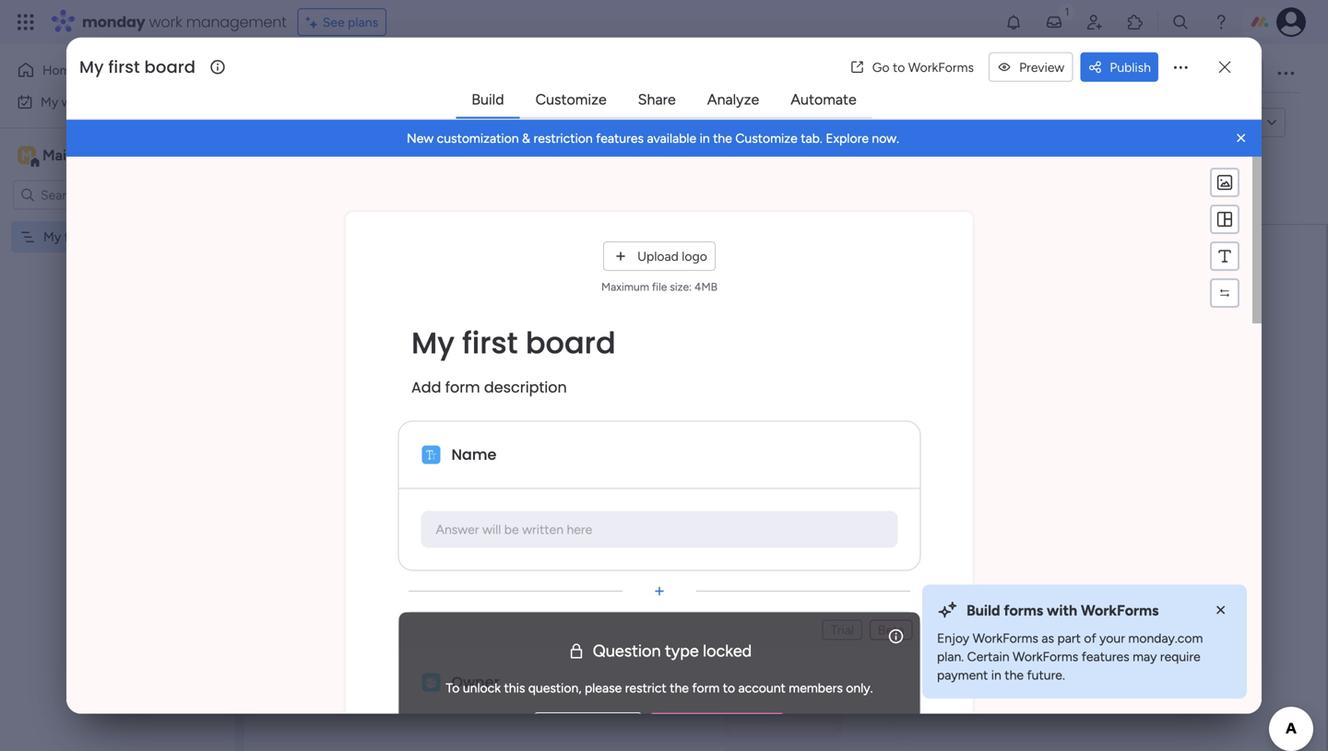 Task type: vqa. For each thing, say whether or not it's contained in the screenshot.
AUTOMATE "link"
yes



Task type: describe. For each thing, give the bounding box(es) containing it.
answer
[[436, 522, 479, 538]]

work for monday
[[149, 12, 182, 32]]

workspace image
[[18, 145, 36, 166]]

first inside field
[[108, 55, 140, 79]]

part
[[1058, 631, 1081, 647]]

workspace selection element
[[18, 144, 154, 168]]

be
[[504, 522, 519, 538]]

powered by
[[370, 114, 448, 132]]

background color and image selector image
[[1216, 173, 1234, 192]]

form down locked
[[692, 681, 720, 696]]

my inside my first board field
[[79, 55, 104, 79]]

build for build
[[472, 91, 504, 108]]

see plans button
[[298, 8, 387, 36]]

certain
[[967, 649, 1010, 665]]

files gallery
[[844, 66, 914, 82]]

component__icon image for owner
[[422, 674, 441, 692]]

type
[[665, 641, 699, 661]]

only.
[[846, 681, 873, 696]]

copy form link
[[1167, 115, 1251, 131]]

1 menu image from the top
[[1216, 210, 1234, 229]]

/
[[1242, 66, 1247, 82]]

here
[[567, 522, 593, 538]]

board inside field
[[144, 55, 196, 79]]

powered
[[370, 114, 428, 132]]

my first board inside 'my first board' list box
[[43, 229, 124, 245]]

select product image
[[17, 13, 35, 31]]

main workspace
[[42, 147, 151, 164]]

the inside "banner" "banner"
[[713, 130, 732, 146]]

form
[[941, 66, 971, 82]]

1
[[1250, 66, 1256, 82]]

my first board inside form form
[[411, 323, 616, 364]]

future.
[[1027, 668, 1065, 683]]

component__icon image for name
[[422, 446, 441, 464]]

my work
[[41, 94, 90, 110]]

monday.com
[[1129, 631, 1203, 647]]

plans
[[348, 14, 378, 30]]

question,
[[528, 681, 582, 696]]

new
[[407, 130, 434, 146]]

files gallery button
[[831, 59, 928, 89]]

form for edit
[[313, 115, 341, 131]]

of
[[1084, 631, 1097, 647]]

owner
[[452, 672, 500, 693]]

go
[[873, 59, 890, 75]]

more actions image
[[1172, 58, 1190, 76]]

automate
[[791, 91, 857, 108]]

home button
[[11, 55, 198, 85]]

my work button
[[11, 87, 198, 117]]

form button
[[928, 59, 985, 89]]

customization tools toolbar
[[1210, 168, 1240, 308]]

workspace
[[78, 147, 151, 164]]

customize inside "banner" "banner"
[[736, 130, 798, 146]]

maximum file size: 4mb
[[602, 280, 718, 294]]

to
[[446, 681, 460, 696]]

see
[[323, 14, 345, 30]]

customization
[[437, 130, 519, 146]]

automate link
[[776, 83, 872, 116]]

require
[[1161, 649, 1201, 665]]

my inside my work button
[[41, 94, 58, 110]]

add new question image
[[650, 582, 669, 601]]

go to workforms button
[[843, 52, 982, 82]]

My first board field
[[75, 55, 208, 79]]

forms
[[1004, 602, 1044, 620]]

main
[[42, 147, 75, 164]]

share
[[638, 91, 676, 108]]

owner button
[[449, 668, 897, 698]]

file
[[652, 280, 667, 294]]

my first board inside my first board field
[[79, 55, 196, 79]]

first inside form form
[[462, 323, 518, 364]]

will
[[482, 522, 501, 538]]

build forms with workforms
[[967, 602, 1159, 620]]

enjoy workforms as part of your monday.com plan. certain workforms features may require payment in the future.
[[937, 631, 1203, 683]]

features inside the enjoy workforms as part of your monday.com plan. certain workforms features may require payment in the future.
[[1082, 649, 1130, 665]]

members
[[789, 681, 843, 696]]

4mb
[[695, 280, 718, 294]]

restriction
[[534, 130, 593, 146]]

trial
[[831, 623, 854, 638]]

build link
[[457, 83, 519, 116]]

publish button
[[1081, 52, 1159, 82]]

this
[[504, 681, 525, 696]]

add form description
[[411, 377, 567, 398]]

enjoy
[[937, 631, 970, 647]]

monday
[[82, 12, 145, 32]]

locked
[[703, 641, 752, 661]]

to inside form form
[[723, 681, 735, 696]]

your
[[1100, 631, 1126, 647]]

as
[[1042, 631, 1055, 647]]

account
[[739, 681, 786, 696]]

link
[[1232, 115, 1251, 131]]

logo
[[682, 248, 707, 264]]

customize link
[[521, 83, 622, 116]]

plan.
[[937, 649, 964, 665]]

customize inside tab list
[[536, 91, 607, 108]]

question type locked
[[593, 641, 752, 661]]

workforms inside go to workforms button
[[909, 59, 974, 75]]

copy
[[1167, 115, 1198, 131]]

help image
[[1212, 13, 1231, 31]]

form for add
[[445, 377, 480, 398]]

the inside the enjoy workforms as part of your monday.com plan. certain workforms features may require payment in the future.
[[1005, 668, 1024, 683]]

m
[[21, 148, 32, 163]]

apps image
[[1126, 13, 1145, 31]]

with
[[1047, 602, 1078, 620]]

files
[[844, 66, 870, 82]]

2 menu image from the top
[[1216, 247, 1234, 265]]



Task type: locate. For each thing, give the bounding box(es) containing it.
1 horizontal spatial close image
[[1233, 129, 1251, 147]]

board up description
[[526, 323, 616, 364]]

0 horizontal spatial build
[[472, 91, 504, 108]]

the down certain
[[1005, 668, 1024, 683]]

2 vertical spatial my first board
[[411, 323, 616, 364]]

my inside form form
[[411, 323, 455, 364]]

build for build forms with workforms
[[967, 602, 1001, 620]]

0 vertical spatial menu image
[[1216, 210, 1234, 229]]

explore
[[826, 130, 869, 146]]

my down search in workspace field
[[43, 229, 61, 245]]

customize up restriction
[[536, 91, 607, 108]]

answer will be written here
[[436, 522, 593, 538]]

&
[[522, 130, 531, 146]]

1 horizontal spatial first
[[108, 55, 140, 79]]

0 vertical spatial customize
[[536, 91, 607, 108]]

0 vertical spatial board
[[144, 55, 196, 79]]

features inside "banner" "banner"
[[596, 130, 644, 146]]

question
[[593, 641, 661, 661]]

see plans
[[323, 14, 378, 30]]

0 horizontal spatial customize
[[536, 91, 607, 108]]

go to workforms
[[873, 59, 974, 75]]

preview button
[[989, 52, 1073, 82]]

add view image
[[996, 67, 1004, 80]]

1 vertical spatial customize
[[736, 130, 798, 146]]

copy form link button
[[1133, 108, 1258, 138]]

Search in workspace field
[[39, 185, 154, 206]]

edit form button
[[280, 108, 348, 138]]

my down home
[[41, 94, 58, 110]]

customize left tab.
[[736, 130, 798, 146]]

in inside "banner" "banner"
[[700, 130, 710, 146]]

in inside the enjoy workforms as part of your monday.com plan. certain workforms features may require payment in the future.
[[992, 668, 1002, 683]]

1 vertical spatial component__icon image
[[422, 674, 441, 692]]

1 vertical spatial to
[[723, 681, 735, 696]]

1 horizontal spatial customize
[[736, 130, 798, 146]]

0 vertical spatial build
[[472, 91, 504, 108]]

component__icon image left to at the left bottom
[[422, 674, 441, 692]]

my right home
[[79, 55, 104, 79]]

close image inside build forms with workforms alert
[[1212, 602, 1231, 620]]

build forms with workforms alert
[[923, 585, 1247, 700]]

0 vertical spatial work
[[149, 12, 182, 32]]

form for copy
[[1201, 115, 1229, 131]]

2 vertical spatial board
[[526, 323, 616, 364]]

2 horizontal spatial the
[[1005, 668, 1024, 683]]

analyze
[[707, 91, 759, 108]]

2 vertical spatial first
[[462, 323, 518, 364]]

to right go
[[893, 59, 905, 75]]

first inside list box
[[64, 229, 87, 245]]

tab list containing build
[[456, 82, 873, 119]]

work down home
[[61, 94, 90, 110]]

inbox image
[[1045, 13, 1064, 31]]

features left available
[[596, 130, 644, 146]]

build up workforms logo
[[472, 91, 504, 108]]

build inside tab list
[[472, 91, 504, 108]]

0 vertical spatial to
[[893, 59, 905, 75]]

0 horizontal spatial close image
[[1212, 602, 1231, 620]]

component__icon image
[[422, 446, 441, 464], [422, 674, 441, 692]]

new customization & restriction features available in the customize tab. explore now.
[[407, 130, 900, 146]]

0 horizontal spatial features
[[596, 130, 644, 146]]

my first board up my work button
[[79, 55, 196, 79]]

close image inside "banner" "banner"
[[1233, 129, 1251, 147]]

size:
[[670, 280, 692, 294]]

description
[[484, 377, 567, 398]]

0 vertical spatial first
[[108, 55, 140, 79]]

0 vertical spatial features
[[596, 130, 644, 146]]

my first board
[[79, 55, 196, 79], [43, 229, 124, 245], [411, 323, 616, 364]]

the
[[713, 130, 732, 146], [1005, 668, 1024, 683], [670, 681, 689, 696]]

1 horizontal spatial features
[[1082, 649, 1130, 665]]

0 horizontal spatial work
[[61, 94, 90, 110]]

my inside 'my first board' list box
[[43, 229, 61, 245]]

1 component__icon image from the top
[[422, 446, 441, 464]]

first
[[108, 55, 140, 79], [64, 229, 87, 245], [462, 323, 518, 364]]

preview
[[1020, 59, 1065, 75]]

name
[[452, 444, 497, 465]]

0 horizontal spatial to
[[723, 681, 735, 696]]

management
[[186, 12, 287, 32]]

available
[[647, 130, 697, 146]]

home
[[42, 62, 78, 78]]

name button
[[449, 440, 897, 470]]

1 vertical spatial features
[[1082, 649, 1130, 665]]

2 horizontal spatial first
[[462, 323, 518, 364]]

share link
[[623, 83, 691, 116]]

beta
[[878, 623, 905, 638]]

0 vertical spatial in
[[700, 130, 710, 146]]

1 image
[[1059, 1, 1076, 22]]

gallery
[[874, 66, 914, 82]]

workforms logo image
[[455, 108, 560, 138]]

form form
[[66, 157, 1262, 752]]

unlock
[[463, 681, 501, 696]]

form right edit
[[313, 115, 341, 131]]

payment
[[937, 668, 988, 683]]

workforms
[[909, 59, 974, 75], [1081, 602, 1159, 620], [973, 631, 1039, 647], [1013, 649, 1079, 665]]

features down your
[[1082, 649, 1130, 665]]

tab.
[[801, 130, 823, 146]]

invite members image
[[1086, 13, 1104, 31]]

first up add form description
[[462, 323, 518, 364]]

1 vertical spatial close image
[[1212, 602, 1231, 620]]

may
[[1133, 649, 1157, 665]]

0 horizontal spatial board
[[90, 229, 124, 245]]

board inside form form
[[526, 323, 616, 364]]

edit form
[[287, 115, 341, 131]]

the down analyze
[[713, 130, 732, 146]]

customize
[[536, 91, 607, 108], [736, 130, 798, 146]]

please
[[585, 681, 622, 696]]

my first board up description
[[411, 323, 616, 364]]

1 vertical spatial in
[[992, 668, 1002, 683]]

in
[[700, 130, 710, 146], [992, 668, 1002, 683]]

build inside alert
[[967, 602, 1001, 620]]

monday work management
[[82, 12, 287, 32]]

invite / 1
[[1207, 66, 1256, 82]]

to
[[893, 59, 905, 75], [723, 681, 735, 696]]

1 horizontal spatial the
[[713, 130, 732, 146]]

tab list
[[456, 82, 873, 119]]

my first board list box
[[0, 218, 235, 502]]

my first board down search in workspace field
[[43, 229, 124, 245]]

1 horizontal spatial to
[[893, 59, 905, 75]]

work for my
[[61, 94, 90, 110]]

first up my work button
[[108, 55, 140, 79]]

form right add
[[445, 377, 480, 398]]

2 component__icon image from the top
[[422, 674, 441, 692]]

banner banner
[[66, 120, 1262, 157]]

build
[[472, 91, 504, 108], [967, 602, 1001, 620]]

analyze link
[[693, 83, 774, 116]]

component__icon image left name
[[422, 446, 441, 464]]

add
[[411, 377, 441, 398]]

written
[[522, 522, 564, 538]]

0 horizontal spatial in
[[700, 130, 710, 146]]

board
[[144, 55, 196, 79], [90, 229, 124, 245], [526, 323, 616, 364]]

my up add
[[411, 323, 455, 364]]

form
[[1201, 115, 1229, 131], [313, 115, 341, 131], [445, 377, 480, 398], [692, 681, 720, 696]]

1 vertical spatial my first board
[[43, 229, 124, 245]]

the right 'restrict'
[[670, 681, 689, 696]]

2 horizontal spatial board
[[526, 323, 616, 364]]

close image
[[1233, 129, 1251, 147], [1212, 602, 1231, 620]]

search everything image
[[1172, 13, 1190, 31]]

notifications image
[[1005, 13, 1023, 31]]

0 vertical spatial close image
[[1233, 129, 1251, 147]]

invite
[[1207, 66, 1239, 82]]

to left the account
[[723, 681, 735, 696]]

1 vertical spatial work
[[61, 94, 90, 110]]

first down search in workspace field
[[64, 229, 87, 245]]

invite / 1 button
[[1173, 59, 1264, 89]]

publish
[[1110, 59, 1151, 75]]

board down monday work management
[[144, 55, 196, 79]]

1 vertical spatial first
[[64, 229, 87, 245]]

in down certain
[[992, 668, 1002, 683]]

by
[[432, 114, 448, 132]]

upload logo
[[638, 248, 707, 264]]

1 vertical spatial build
[[967, 602, 1001, 620]]

edit
[[287, 115, 310, 131]]

work up my first board field
[[149, 12, 182, 32]]

0 horizontal spatial first
[[64, 229, 87, 245]]

1 horizontal spatial board
[[144, 55, 196, 79]]

john smith image
[[1277, 7, 1306, 37]]

board down search in workspace field
[[90, 229, 124, 245]]

option
[[0, 220, 235, 224]]

menu image
[[1216, 210, 1234, 229], [1216, 247, 1234, 265]]

in right available
[[700, 130, 710, 146]]

restrict
[[625, 681, 667, 696]]

1 vertical spatial menu image
[[1216, 247, 1234, 265]]

1 horizontal spatial in
[[992, 668, 1002, 683]]

0 vertical spatial component__icon image
[[422, 446, 441, 464]]

now.
[[872, 130, 900, 146]]

0 horizontal spatial the
[[670, 681, 689, 696]]

maximum
[[602, 280, 649, 294]]

1 horizontal spatial build
[[967, 602, 1001, 620]]

1 vertical spatial board
[[90, 229, 124, 245]]

work
[[149, 12, 182, 32], [61, 94, 90, 110]]

the inside form form
[[670, 681, 689, 696]]

upload logo button
[[604, 241, 716, 271]]

form left link
[[1201, 115, 1229, 131]]

work inside my work button
[[61, 94, 90, 110]]

my
[[79, 55, 104, 79], [41, 94, 58, 110], [43, 229, 61, 245], [411, 323, 455, 364]]

board inside list box
[[90, 229, 124, 245]]

to inside button
[[893, 59, 905, 75]]

1 horizontal spatial work
[[149, 12, 182, 32]]

0 vertical spatial my first board
[[79, 55, 196, 79]]

build left forms
[[967, 602, 1001, 620]]



